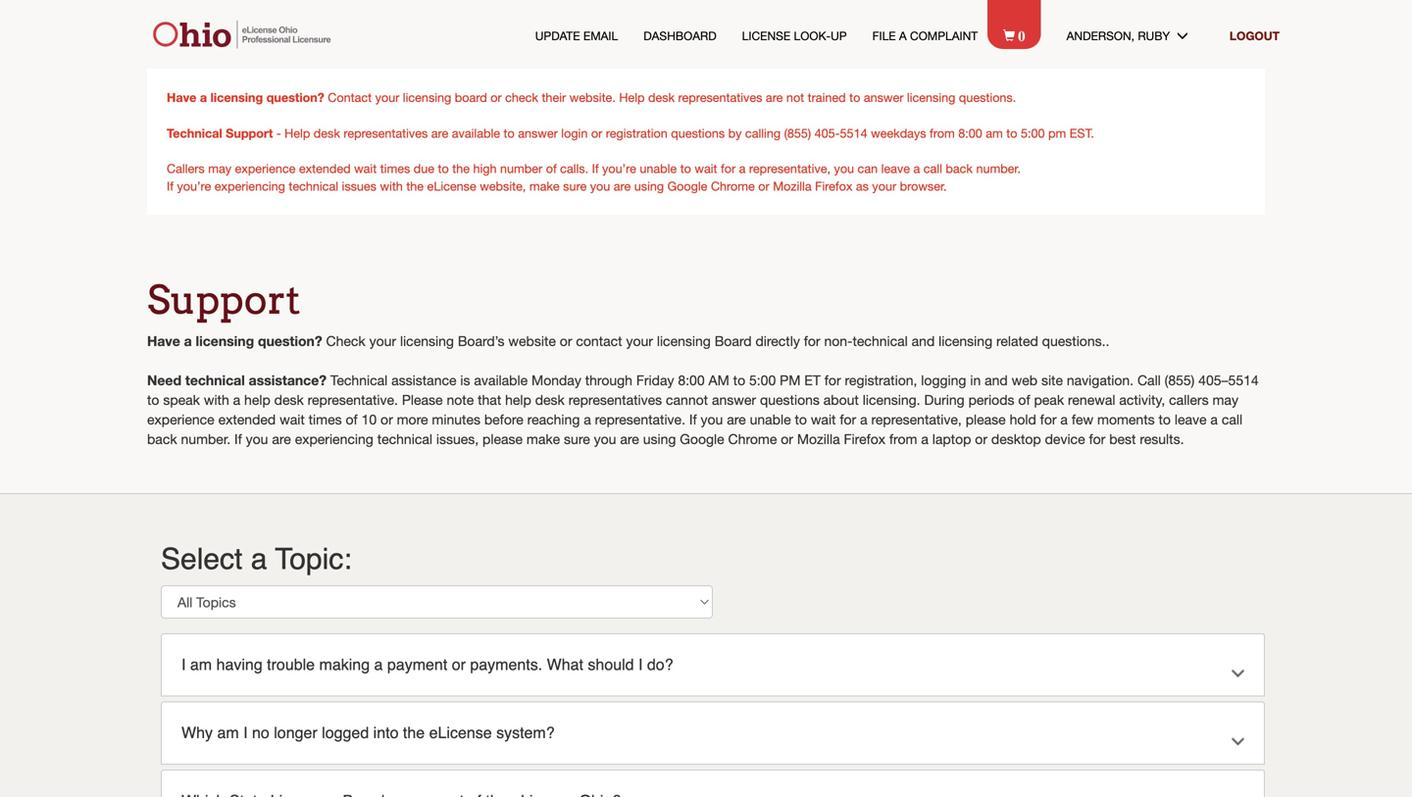 Task type: describe. For each thing, give the bounding box(es) containing it.
pm
[[780, 372, 801, 388]]

a left few
[[1061, 411, 1068, 428]]

high
[[473, 161, 497, 176]]

technical up registration,
[[853, 333, 908, 349]]

cannot
[[666, 392, 708, 408]]

assistance?
[[249, 372, 327, 388]]

or left contact
[[560, 333, 572, 349]]

results.
[[1140, 431, 1184, 447]]

times inside "callers may experience extended wait times due to the high number of calls. if you're unable to wait for a representative, you can leave a call back number. if you're experiencing technical issues with the elicense website, make sure you are using google chrome or mozilla firefox as your browser."
[[380, 161, 410, 176]]

from inside technical assistance is available monday through friday 8:00 am to 5:00 pm et for registration, logging in and web site navigation. call (855) 405–5514 to speak with a help desk representative. please note that help desk representatives cannot answer questions about licensing. during periods of peak renewal activity, callers may experience extended wait times of 10 or more minutes before reaching a representative. if you are unable to wait for a representative, please hold for a few moments to leave a call back number. if you are experiencing technical issues, please make sure you are using google chrome or mozilla firefox from a laptop or desktop device for best results.
[[890, 431, 917, 447]]

0 horizontal spatial you're
[[177, 179, 211, 193]]

callers
[[167, 161, 205, 176]]

site
[[1042, 372, 1063, 388]]

2 vertical spatial the
[[403, 724, 425, 742]]

(855) inside technical assistance is available monday through friday 8:00 am to 5:00 pm et for registration, logging in and web site navigation. call (855) 405–5514 to speak with a help desk representative. please note that help desk representatives cannot answer questions about licensing. during periods of peak renewal activity, callers may experience extended wait times of 10 or more minutes before reaching a representative. if you are unable to wait for a representative, please hold for a few moments to leave a call back number. if you are experiencing technical issues, please make sure you are using google chrome or mozilla firefox from a laptop or desktop device for best results.
[[1165, 372, 1195, 388]]

update email
[[535, 29, 618, 43]]

if right calls. on the left top of page
[[592, 161, 599, 176]]

to right 'am'
[[733, 372, 746, 388]]

1 vertical spatial the
[[406, 179, 424, 193]]

browser.
[[900, 179, 947, 193]]

0 horizontal spatial representative.
[[308, 392, 398, 408]]

1 vertical spatial elicense
[[429, 724, 492, 742]]

if down callers at the left top of the page
[[167, 179, 174, 193]]

related
[[997, 333, 1038, 349]]

1 horizontal spatial representative.
[[595, 411, 686, 428]]

technical assistance is available monday through friday 8:00 am to 5:00 pm et for registration, logging in and web site navigation. call (855) 405–5514 to speak with a help desk representative. please note that help desk representatives cannot answer questions about licensing. during periods of peak renewal activity, callers may experience extended wait times of 10 or more minutes before reaching a representative. if you are unable to wait for a representative, please hold for a few moments to leave a call back number. if you are experiencing technical issues, please make sure you are using google chrome or mozilla firefox from a laptop or desktop device for best results.
[[147, 372, 1259, 447]]

check
[[505, 90, 538, 104]]

pm
[[1048, 126, 1066, 140]]

am for i am having trouble making a payment or payments. what should i do?
[[190, 656, 212, 674]]

for down few
[[1089, 431, 1106, 447]]

to down pm
[[795, 411, 807, 428]]

or down pm
[[781, 431, 793, 447]]

google inside technical assistance is available monday through friday 8:00 am to 5:00 pm et for registration, logging in and web site navigation. call (855) 405–5514 to speak with a help desk representative. please note that help desk representatives cannot answer questions about licensing. during periods of peak renewal activity, callers may experience extended wait times of 10 or more minutes before reaching a representative. if you are unable to wait for a representative, please hold for a few moments to leave a call back number. if you are experiencing technical issues, please make sure you are using google chrome or mozilla firefox from a laptop or desktop device for best results.
[[680, 431, 724, 447]]

issues
[[342, 179, 377, 193]]

dashboard link
[[644, 27, 717, 44]]

0 link
[[1004, 25, 1041, 44]]

what
[[547, 656, 584, 674]]

licensing left board
[[403, 90, 451, 104]]

have for have a licensing question? contact your licensing board or check their website. help desk representatives are not trained to answer licensing questions.
[[167, 90, 197, 104]]

update
[[535, 29, 580, 43]]

you down cannot
[[701, 411, 723, 428]]

a down "by"
[[739, 161, 746, 176]]

issues,
[[436, 431, 479, 447]]

file
[[873, 29, 896, 43]]

device
[[1045, 431, 1085, 447]]

callers may experience extended wait times due to the high number of calls. if you're unable to wait for a representative, you can leave a call back number. if you're experiencing technical issues with the elicense website, make sure you are using google chrome or mozilla firefox as your browser.
[[167, 161, 1021, 193]]

select a topic:
[[161, 542, 352, 576]]

you down need technical assistance?
[[246, 431, 268, 447]]

back inside "callers may experience extended wait times due to the high number of calls. if you're unable to wait for a representative, you can leave a call back number. if you're experiencing technical issues with the elicense website, make sure you are using google chrome or mozilla firefox as your browser."
[[946, 161, 973, 176]]

a up callers at the left top of the page
[[200, 90, 207, 104]]

menu down image
[[1177, 29, 1204, 41]]

firefox inside technical assistance is available monday through friday 8:00 am to 5:00 pm et for registration, logging in and web site navigation. call (855) 405–5514 to speak with a help desk representative. please note that help desk representatives cannot answer questions about licensing. during periods of peak renewal activity, callers may experience extended wait times of 10 or more minutes before reaching a representative. if you are unable to wait for a representative, please hold for a few moments to leave a call back number. if you are experiencing technical issues, please make sure you are using google chrome or mozilla firefox from a laptop or desktop device for best results.
[[844, 431, 886, 447]]

representatives inside technical support - help desk representatives are available to answer login or registration questions by calling (855) 405-5514 weekdays from 8:00 am to 5:00 pm est.
[[344, 126, 428, 140]]

call inside "callers may experience extended wait times due to the high number of calls. if you're unable to wait for a representative, you can leave a call back number. if you're experiencing technical issues with the elicense website, make sure you are using google chrome or mozilla firefox as your browser."
[[924, 161, 942, 176]]

no
[[252, 724, 270, 742]]

reaching
[[527, 411, 580, 428]]

desk down assistance? on the left of page
[[274, 392, 304, 408]]

callers
[[1169, 392, 1209, 408]]

to down technical support - help desk representatives are available to answer login or registration questions by calling (855) 405-5514 weekdays from 8:00 am to 5:00 pm est. at the top
[[680, 161, 691, 176]]

mozilla inside technical assistance is available monday through friday 8:00 am to 5:00 pm et for registration, logging in and web site navigation. call (855) 405–5514 to speak with a help desk representative. please note that help desk representatives cannot answer questions about licensing. during periods of peak renewal activity, callers may experience extended wait times of 10 or more minutes before reaching a representative. if you are unable to wait for a representative, please hold for a few moments to leave a call back number. if you are experiencing technical issues, please make sure you are using google chrome or mozilla firefox from a laptop or desktop device for best results.
[[797, 431, 840, 447]]

firefox inside "callers may experience extended wait times due to the high number of calls. if you're unable to wait for a representative, you can leave a call back number. if you're experiencing technical issues with the elicense website, make sure you are using google chrome or mozilla firefox as your browser."
[[815, 179, 853, 193]]

make inside technical assistance is available monday through friday 8:00 am to 5:00 pm et for registration, logging in and web site navigation. call (855) 405–5514 to speak with a help desk representative. please note that help desk representatives cannot answer questions about licensing. during periods of peak renewal activity, callers may experience extended wait times of 10 or more minutes before reaching a representative. if you are unable to wait for a representative, please hold for a few moments to leave a call back number. if you are experiencing technical issues, please make sure you are using google chrome or mozilla firefox from a laptop or desktop device for best results.
[[527, 431, 560, 447]]

web
[[1012, 372, 1038, 388]]

trouble
[[267, 656, 315, 674]]

during
[[924, 392, 965, 408]]

file a complaint
[[873, 29, 978, 43]]

unable inside technical assistance is available monday through friday 8:00 am to 5:00 pm et for registration, logging in and web site navigation. call (855) 405–5514 to speak with a help desk representative. please note that help desk representatives cannot answer questions about licensing. during periods of peak renewal activity, callers may experience extended wait times of 10 or more minutes before reaching a representative. if you are unable to wait for a representative, please hold for a few moments to leave a call back number. if you are experiencing technical issues, please make sure you are using google chrome or mozilla firefox from a laptop or desktop device for best results.
[[750, 411, 791, 428]]

before
[[484, 411, 524, 428]]

2 horizontal spatial i
[[639, 656, 643, 674]]

1 horizontal spatial i
[[243, 724, 248, 742]]

est.
[[1070, 126, 1095, 140]]

answer inside have a licensing question? contact your licensing board or check their website. help desk representatives are not trained to answer licensing questions.
[[864, 90, 904, 104]]

experiencing inside "callers may experience extended wait times due to the high number of calls. if you're unable to wait for a representative, you can leave a call back number. if you're experiencing technical issues with the elicense website, make sure you are using google chrome or mozilla firefox as your browser."
[[215, 179, 285, 193]]

you down technical support - help desk representatives are available to answer login or registration questions by calling (855) 405-5514 weekdays from 8:00 am to 5:00 pm est. at the top
[[590, 179, 610, 193]]

license look-up
[[742, 29, 847, 43]]

up
[[831, 29, 847, 43]]

a up browser.
[[914, 161, 920, 176]]

i am having trouble making a payment or payments. what should i do?
[[181, 656, 673, 674]]

a down the licensing.
[[860, 411, 868, 428]]

if down cannot
[[689, 411, 697, 428]]

into
[[373, 724, 399, 742]]

unable inside "callers may experience extended wait times due to the high number of calls. if you're unable to wait for a representative, you can leave a call back number. if you're experiencing technical issues with the elicense website, make sure you are using google chrome or mozilla firefox as your browser."
[[640, 161, 677, 176]]

may inside "callers may experience extended wait times due to the high number of calls. if you're unable to wait for a representative, you can leave a call back number. if you're experiencing technical issues with the elicense website, make sure you are using google chrome or mozilla firefox as your browser."
[[208, 161, 232, 176]]

is
[[460, 372, 470, 388]]

note
[[447, 392, 474, 408]]

representative, inside "callers may experience extended wait times due to the high number of calls. if you're unable to wait for a representative, you can leave a call back number. if you're experiencing technical issues with the elicense website, make sure you are using google chrome or mozilla firefox as your browser."
[[749, 161, 831, 176]]

with inside "callers may experience extended wait times due to the high number of calls. if you're unable to wait for a representative, you can leave a call back number. if you're experiencing technical issues with the elicense website, make sure you are using google chrome or mozilla firefox as your browser."
[[380, 179, 403, 193]]

0 vertical spatial please
[[966, 411, 1006, 428]]

board's
[[458, 333, 505, 349]]

why
[[181, 724, 213, 742]]

wait down technical support - help desk representatives are available to answer login or registration questions by calling (855) 405-5514 weekdays from 8:00 am to 5:00 pm est. at the top
[[695, 161, 717, 176]]

have a licensing question? check your licensing board's website or contact your licensing board directly for non-technical and licensing related questions..
[[147, 333, 1110, 349]]

0 vertical spatial the
[[452, 161, 470, 176]]

payments.
[[470, 656, 543, 674]]

chrome inside technical assistance is available monday through friday 8:00 am to 5:00 pm et for registration, logging in and web site navigation. call (855) 405–5514 to speak with a help desk representative. please note that help desk representatives cannot answer questions about licensing. during periods of peak renewal activity, callers may experience extended wait times of 10 or more minutes before reaching a representative. if you are unable to wait for a representative, please hold for a few moments to leave a call back number. if you are experiencing technical issues, please make sure you are using google chrome or mozilla firefox from a laptop or desktop device for best results.
[[728, 431, 777, 447]]

for inside "callers may experience extended wait times due to the high number of calls. if you're unable to wait for a representative, you can leave a call back number. if you're experiencing technical issues with the elicense website, make sure you are using google chrome or mozilla firefox as your browser."
[[721, 161, 736, 176]]

or inside technical support - help desk representatives are available to answer login or registration questions by calling (855) 405-5514 weekdays from 8:00 am to 5:00 pm est.
[[591, 126, 603, 140]]

licensing up friday
[[657, 333, 711, 349]]

due
[[414, 161, 435, 176]]

monday
[[532, 372, 581, 388]]

number
[[500, 161, 543, 176]]

questions.
[[959, 90, 1016, 104]]

question? for check
[[258, 333, 322, 349]]

technical for support
[[167, 126, 222, 140]]

405–5514
[[1199, 372, 1259, 388]]

licensing up need technical assistance?
[[196, 333, 254, 349]]

are inside technical support - help desk representatives are available to answer login or registration questions by calling (855) 405-5514 weekdays from 8:00 am to 5:00 pm est.
[[431, 126, 448, 140]]

for down about
[[840, 411, 856, 428]]

licensing up weekdays
[[907, 90, 956, 104]]

questions inside technical support - help desk representatives are available to answer login or registration questions by calling (855) 405-5514 weekdays from 8:00 am to 5:00 pm est.
[[671, 126, 725, 140]]

questions inside technical assistance is available monday through friday 8:00 am to 5:00 pm et for registration, logging in and web site navigation. call (855) 405–5514 to speak with a help desk representative. please note that help desk representatives cannot answer questions about licensing. during periods of peak renewal activity, callers may experience extended wait times of 10 or more minutes before reaching a representative. if you are unable to wait for a representative, please hold for a few moments to leave a call back number. if you are experiencing technical issues, please make sure you are using google chrome or mozilla firefox from a laptop or desktop device for best results.
[[760, 392, 820, 408]]

2 help from the left
[[505, 392, 531, 408]]

from inside technical support - help desk representatives are available to answer login or registration questions by calling (855) 405-5514 weekdays from 8:00 am to 5:00 pm est.
[[930, 126, 955, 140]]

have a licensing question? contact your licensing board or check their website. help desk representatives are not trained to answer licensing questions.
[[167, 90, 1016, 104]]

0 vertical spatial and
[[912, 333, 935, 349]]

minutes
[[432, 411, 481, 428]]

leave inside technical assistance is available monday through friday 8:00 am to 5:00 pm et for registration, logging in and web site navigation. call (855) 405–5514 to speak with a help desk representative. please note that help desk representatives cannot answer questions about licensing. during periods of peak renewal activity, callers may experience extended wait times of 10 or more minutes before reaching a representative. if you are unable to wait for a representative, please hold for a few moments to leave a call back number. if you are experiencing technical issues, please make sure you are using google chrome or mozilla firefox from a laptop or desktop device for best results.
[[1175, 411, 1207, 428]]

why am i no longer logged into the elicense system?
[[181, 724, 555, 742]]

a right reaching
[[584, 411, 591, 428]]

number. inside technical assistance is available monday through friday 8:00 am to 5:00 pm et for registration, logging in and web site navigation. call (855) 405–5514 to speak with a help desk representative. please note that help desk representatives cannot answer questions about licensing. during periods of peak renewal activity, callers may experience extended wait times of 10 or more minutes before reaching a representative. if you are unable to wait for a representative, please hold for a few moments to leave a call back number. if you are experiencing technical issues, please make sure you are using google chrome or mozilla firefox from a laptop or desktop device for best results.
[[181, 431, 231, 447]]

desk up reaching
[[535, 392, 565, 408]]

are down assistance? on the left of page
[[272, 431, 291, 447]]

registration,
[[845, 372, 917, 388]]

sure inside technical assistance is available monday through friday 8:00 am to 5:00 pm et for registration, logging in and web site navigation. call (855) 405–5514 to speak with a help desk representative. please note that help desk representatives cannot answer questions about licensing. during periods of peak renewal activity, callers may experience extended wait times of 10 or more minutes before reaching a representative. if you are unable to wait for a representative, please hold for a few moments to leave a call back number. if you are experiencing technical issues, please make sure you are using google chrome or mozilla firefox from a laptop or desktop device for best results.
[[564, 431, 590, 447]]

not
[[787, 90, 804, 104]]

login
[[561, 126, 588, 140]]

a left topic:
[[251, 542, 267, 576]]

renewal
[[1068, 392, 1116, 408]]

0 horizontal spatial of
[[346, 411, 358, 428]]

may inside technical assistance is available monday through friday 8:00 am to 5:00 pm et for registration, logging in and web site navigation. call (855) 405–5514 to speak with a help desk representative. please note that help desk representatives cannot answer questions about licensing. during periods of peak renewal activity, callers may experience extended wait times of 10 or more minutes before reaching a representative. if you are unable to wait for a representative, please hold for a few moments to leave a call back number. if you are experiencing technical issues, please make sure you are using google chrome or mozilla firefox from a laptop or desktop device for best results.
[[1213, 392, 1239, 408]]

more
[[397, 411, 428, 428]]

or inside "callers may experience extended wait times due to the high number of calls. if you're unable to wait for a representative, you can leave a call back number. if you're experiencing technical issues with the elicense website, make sure you are using google chrome or mozilla firefox as your browser."
[[758, 179, 770, 193]]

representatives inside technical assistance is available monday through friday 8:00 am to 5:00 pm et for registration, logging in and web site navigation. call (855) 405–5514 to speak with a help desk representative. please note that help desk representatives cannot answer questions about licensing. during periods of peak renewal activity, callers may experience extended wait times of 10 or more minutes before reaching a representative. if you are unable to wait for a representative, please hold for a few moments to leave a call back number. if you are experiencing technical issues, please make sure you are using google chrome or mozilla firefox from a laptop or desktop device for best results.
[[569, 392, 662, 408]]

peak
[[1034, 392, 1064, 408]]

2 horizontal spatial of
[[1018, 392, 1030, 408]]

wait up issues
[[354, 161, 377, 176]]

(855) inside technical support - help desk representatives are available to answer login or registration questions by calling (855) 405-5514 weekdays from 8:00 am to 5:00 pm est.
[[784, 126, 811, 140]]

few
[[1072, 411, 1094, 428]]

that
[[478, 392, 501, 408]]

sure inside "callers may experience extended wait times due to the high number of calls. if you're unable to wait for a representative, you can leave a call back number. if you're experiencing technical issues with the elicense website, make sure you are using google chrome or mozilla firefox as your browser."
[[563, 179, 587, 193]]

extended inside technical assistance is available monday through friday 8:00 am to 5:00 pm et for registration, logging in and web site navigation. call (855) 405–5514 to speak with a help desk representative. please note that help desk representatives cannot answer questions about licensing. during periods of peak renewal activity, callers may experience extended wait times of 10 or more minutes before reaching a representative. if you are unable to wait for a representative, please hold for a few moments to leave a call back number. if you are experiencing technical issues, please make sure you are using google chrome or mozilla firefox from a laptop or desktop device for best results.
[[218, 411, 276, 428]]

technical inside "callers may experience extended wait times due to the high number of calls. if you're unable to wait for a representative, you can leave a call back number. if you're experiencing technical issues with the elicense website, make sure you are using google chrome or mozilla firefox as your browser."
[[289, 179, 338, 193]]

licensing down 'elicense ohio professional licensure' image
[[210, 90, 263, 104]]

or right 10
[[381, 411, 393, 428]]

a down need technical assistance?
[[233, 392, 240, 408]]

8:00 inside technical assistance is available monday through friday 8:00 am to 5:00 pm et for registration, logging in and web site navigation. call (855) 405–5514 to speak with a help desk representative. please note that help desk representatives cannot answer questions about licensing. during periods of peak renewal activity, callers may experience extended wait times of 10 or more minutes before reaching a representative. if you are unable to wait for a representative, please hold for a few moments to leave a call back number. if you are experiencing technical issues, please make sure you are using google chrome or mozilla firefox from a laptop or desktop device for best results.
[[678, 372, 705, 388]]

moments
[[1098, 411, 1155, 428]]

making
[[319, 656, 370, 674]]

for down peak
[[1040, 411, 1057, 428]]

hold
[[1010, 411, 1037, 428]]

number. inside "callers may experience extended wait times due to the high number of calls. if you're unable to wait for a representative, you can leave a call back number. if you're experiencing technical issues with the elicense website, make sure you are using google chrome or mozilla firefox as your browser."
[[976, 161, 1021, 176]]

periods
[[969, 392, 1015, 408]]

make inside "callers may experience extended wait times due to the high number of calls. if you're unable to wait for a representative, you can leave a call back number. if you're experiencing technical issues with the elicense website, make sure you are using google chrome or mozilla firefox as your browser."
[[530, 179, 560, 193]]

about
[[824, 392, 859, 408]]

check
[[326, 333, 366, 349]]

friday
[[636, 372, 674, 388]]

0 vertical spatial support
[[226, 126, 273, 140]]

license
[[742, 29, 791, 43]]

weekdays
[[871, 126, 926, 140]]

0
[[1018, 25, 1026, 43]]

desktop
[[992, 431, 1041, 447]]

licensing up assistance
[[400, 333, 454, 349]]

google inside "callers may experience extended wait times due to the high number of calls. if you're unable to wait for a representative, you can leave a call back number. if you're experiencing technical issues with the elicense website, make sure you are using google chrome or mozilla firefox as your browser."
[[668, 179, 708, 193]]

update email link
[[535, 27, 618, 44]]

logging
[[921, 372, 967, 388]]

a right making
[[374, 656, 383, 674]]

or right payment
[[452, 656, 466, 674]]

need technical assistance?
[[147, 372, 327, 388]]

for right et
[[825, 372, 841, 388]]



Task type: vqa. For each thing, say whether or not it's contained in the screenshot.
professional
no



Task type: locate. For each thing, give the bounding box(es) containing it.
1 vertical spatial questions
[[760, 392, 820, 408]]

and up logging
[[912, 333, 935, 349]]

0 vertical spatial leave
[[881, 161, 910, 176]]

using inside technical assistance is available monday through friday 8:00 am to 5:00 pm et for registration, logging in and web site navigation. call (855) 405–5514 to speak with a help desk representative. please note that help desk representatives cannot answer questions about licensing. during periods of peak renewal activity, callers may experience extended wait times of 10 or more minutes before reaching a representative. if you are unable to wait for a representative, please hold for a few moments to leave a call back number. if you are experiencing technical issues, please make sure you are using google chrome or mozilla firefox from a laptop or desktop device for best results.
[[643, 431, 676, 447]]

1 vertical spatial with
[[204, 392, 229, 408]]

0 vertical spatial with
[[380, 179, 403, 193]]

0 horizontal spatial (855)
[[784, 126, 811, 140]]

google down cannot
[[680, 431, 724, 447]]

0 vertical spatial representative,
[[749, 161, 831, 176]]

support
[[226, 126, 273, 140], [147, 276, 300, 324]]

file a complaint link
[[873, 27, 978, 44]]

1 vertical spatial sure
[[564, 431, 590, 447]]

navigation.
[[1067, 372, 1134, 388]]

0 vertical spatial have
[[167, 90, 197, 104]]

technical inside technical assistance is available monday through friday 8:00 am to 5:00 pm et for registration, logging in and web site navigation. call (855) 405–5514 to speak with a help desk representative. please note that help desk representatives cannot answer questions about licensing. during periods of peak renewal activity, callers may experience extended wait times of 10 or more minutes before reaching a representative. if you are unable to wait for a representative, please hold for a few moments to leave a call back number. if you are experiencing technical issues, please make sure you are using google chrome or mozilla firefox from a laptop or desktop device for best results.
[[377, 431, 433, 447]]

1 horizontal spatial may
[[1213, 392, 1239, 408]]

2 vertical spatial answer
[[712, 392, 756, 408]]

1 help from the left
[[244, 392, 270, 408]]

answer up weekdays
[[864, 90, 904, 104]]

(855) left 405-
[[784, 126, 811, 140]]

call up browser.
[[924, 161, 942, 176]]

contact
[[328, 90, 372, 104]]

technical up 10
[[330, 372, 388, 388]]

having
[[216, 656, 263, 674]]

you're down technical support - help desk representatives are available to answer login or registration questions by calling (855) 405-5514 weekdays from 8:00 am to 5:00 pm est. at the top
[[602, 161, 636, 176]]

unable down registration
[[640, 161, 677, 176]]

answer inside technical support - help desk representatives are available to answer login or registration questions by calling (855) 405-5514 weekdays from 8:00 am to 5:00 pm est.
[[518, 126, 558, 140]]

logout
[[1230, 29, 1280, 43]]

their
[[542, 90, 566, 104]]

make down number
[[530, 179, 560, 193]]

wait down assistance? on the left of page
[[280, 411, 305, 428]]

licensing up the in
[[939, 333, 993, 349]]

2 horizontal spatial answer
[[864, 90, 904, 104]]

elicense ohio professional licensure image
[[146, 20, 342, 49]]

website.
[[570, 90, 616, 104]]

desk inside technical support - help desk representatives are available to answer login or registration questions by calling (855) 405-5514 weekdays from 8:00 am to 5:00 pm est.
[[314, 126, 340, 140]]

your inside have a licensing question? contact your licensing board or check their website. help desk representatives are not trained to answer licensing questions.
[[375, 90, 399, 104]]

0 horizontal spatial am
[[190, 656, 212, 674]]

ruby
[[1138, 29, 1170, 43]]

0 horizontal spatial experiencing
[[215, 179, 285, 193]]

leave right can
[[881, 161, 910, 176]]

1 vertical spatial experience
[[147, 411, 215, 428]]

of
[[546, 161, 557, 176], [1018, 392, 1030, 408], [346, 411, 358, 428]]

1 vertical spatial google
[[680, 431, 724, 447]]

need
[[147, 372, 181, 388]]

0 horizontal spatial 8:00
[[678, 372, 705, 388]]

firefox left as
[[815, 179, 853, 193]]

experience inside "callers may experience extended wait times due to the high number of calls. if you're unable to wait for a representative, you can leave a call back number. if you're experiencing technical issues with the elicense website, make sure you are using google chrome or mozilla firefox as your browser."
[[235, 161, 296, 176]]

1 horizontal spatial answer
[[712, 392, 756, 408]]

the right into
[[403, 724, 425, 742]]

are down through
[[620, 431, 639, 447]]

times left the due
[[380, 161, 410, 176]]

experience
[[235, 161, 296, 176], [147, 411, 215, 428]]

or inside have a licensing question? contact your licensing board or check their website. help desk representatives are not trained to answer licensing questions.
[[491, 90, 502, 104]]

1 vertical spatial number.
[[181, 431, 231, 447]]

1 vertical spatial call
[[1222, 411, 1243, 428]]

0 horizontal spatial back
[[147, 431, 177, 447]]

technical inside technical assistance is available monday through friday 8:00 am to 5:00 pm et for registration, logging in and web site navigation. call (855) 405–5514 to speak with a help desk representative. please note that help desk representatives cannot answer questions about licensing. during periods of peak renewal activity, callers may experience extended wait times of 10 or more minutes before reaching a representative. if you are unable to wait for a representative, please hold for a few moments to leave a call back number. if you are experiencing technical issues, please make sure you are using google chrome or mozilla firefox from a laptop or desktop device for best results.
[[330, 372, 388, 388]]

desk
[[648, 90, 675, 104], [314, 126, 340, 140], [274, 392, 304, 408], [535, 392, 565, 408]]

-
[[276, 126, 281, 140]]

to up number
[[504, 126, 515, 140]]

complaint
[[910, 29, 978, 43]]

elicense inside "callers may experience extended wait times due to the high number of calls. if you're unable to wait for a representative, you can leave a call back number. if you're experiencing technical issues with the elicense website, make sure you are using google chrome or mozilla firefox as your browser."
[[427, 179, 476, 193]]

using inside "callers may experience extended wait times due to the high number of calls. if you're unable to wait for a representative, you can leave a call back number. if you're experiencing technical issues with the elicense website, make sure you are using google chrome or mozilla firefox as your browser."
[[634, 179, 664, 193]]

your inside "callers may experience extended wait times due to the high number of calls. if you're unable to wait for a representative, you can leave a call back number. if you're experiencing technical issues with the elicense website, make sure you are using google chrome or mozilla firefox as your browser."
[[872, 179, 897, 193]]

a down 405–5514
[[1211, 411, 1218, 428]]

and inside technical assistance is available monday through friday 8:00 am to 5:00 pm et for registration, logging in and web site navigation. call (855) 405–5514 to speak with a help desk representative. please note that help desk representatives cannot answer questions about licensing. during periods of peak renewal activity, callers may experience extended wait times of 10 or more minutes before reaching a representative. if you are unable to wait for a representative, please hold for a few moments to leave a call back number. if you are experiencing technical issues, please make sure you are using google chrome or mozilla firefox from a laptop or desktop device for best results.
[[985, 372, 1008, 388]]

experiencing down -
[[215, 179, 285, 193]]

technical up speak
[[185, 372, 245, 388]]

available down board
[[452, 126, 500, 140]]

you down through
[[594, 431, 616, 447]]

of inside "callers may experience extended wait times due to the high number of calls. if you're unable to wait for a representative, you can leave a call back number. if you're experiencing technical issues with the elicense website, make sure you are using google chrome or mozilla firefox as your browser."
[[546, 161, 557, 176]]

0 horizontal spatial number.
[[181, 431, 231, 447]]

1 vertical spatial mozilla
[[797, 431, 840, 447]]

1 horizontal spatial you're
[[602, 161, 636, 176]]

0 vertical spatial firefox
[[815, 179, 853, 193]]

1 horizontal spatial experiencing
[[295, 431, 373, 447]]

i left do?
[[639, 656, 643, 674]]

leave
[[881, 161, 910, 176], [1175, 411, 1207, 428]]

to down questions.
[[1007, 126, 1018, 140]]

10
[[361, 411, 377, 428]]

chrome down 'am'
[[728, 431, 777, 447]]

am inside technical support - help desk representatives are available to answer login or registration questions by calling (855) 405-5514 weekdays from 8:00 am to 5:00 pm est.
[[986, 126, 1003, 140]]

to down need
[[147, 392, 159, 408]]

should
[[588, 656, 634, 674]]

you're
[[602, 161, 636, 176], [177, 179, 211, 193]]

do?
[[647, 656, 673, 674]]

am left having on the left bottom of the page
[[190, 656, 212, 674]]

with down need technical assistance?
[[204, 392, 229, 408]]

1 horizontal spatial please
[[966, 411, 1006, 428]]

for left non-
[[804, 333, 821, 349]]

or right board
[[491, 90, 502, 104]]

1 horizontal spatial experience
[[235, 161, 296, 176]]

chrome down "by"
[[711, 179, 755, 193]]

non-
[[824, 333, 853, 349]]

0 horizontal spatial call
[[924, 161, 942, 176]]

anderson, ruby link
[[1067, 27, 1204, 44]]

a
[[899, 29, 907, 43], [200, 90, 207, 104], [739, 161, 746, 176], [914, 161, 920, 176], [184, 333, 192, 349], [233, 392, 240, 408], [584, 411, 591, 428], [860, 411, 868, 428], [1061, 411, 1068, 428], [1211, 411, 1218, 428], [921, 431, 929, 447], [251, 542, 267, 576], [374, 656, 383, 674]]

directly
[[756, 333, 800, 349]]

0 horizontal spatial please
[[483, 431, 523, 447]]

2 vertical spatial am
[[217, 724, 239, 742]]

0 horizontal spatial unable
[[640, 161, 677, 176]]

experiencing inside technical assistance is available monday through friday 8:00 am to 5:00 pm et for registration, logging in and web site navigation. call (855) 405–5514 to speak with a help desk representative. please note that help desk representatives cannot answer questions about licensing. during periods of peak renewal activity, callers may experience extended wait times of 10 or more minutes before reaching a representative. if you are unable to wait for a representative, please hold for a few moments to leave a call back number. if you are experiencing technical issues, please make sure you are using google chrome or mozilla firefox from a laptop or desktop device for best results.
[[295, 431, 373, 447]]

1 vertical spatial experiencing
[[295, 431, 373, 447]]

representatives inside have a licensing question? contact your licensing board or check their website. help desk representatives are not trained to answer licensing questions.
[[678, 90, 763, 104]]

chrome inside "callers may experience extended wait times due to the high number of calls. if you're unable to wait for a representative, you can leave a call back number. if you're experiencing technical issues with the elicense website, make sure you are using google chrome or mozilla firefox as your browser."
[[711, 179, 755, 193]]

i left no
[[243, 724, 248, 742]]

unable down pm
[[750, 411, 791, 428]]

or
[[491, 90, 502, 104], [591, 126, 603, 140], [758, 179, 770, 193], [560, 333, 572, 349], [381, 411, 393, 428], [781, 431, 793, 447], [975, 431, 988, 447], [452, 656, 466, 674]]

extended
[[299, 161, 351, 176], [218, 411, 276, 428]]

calls.
[[560, 161, 589, 176]]

1 horizontal spatial number.
[[976, 161, 1021, 176]]

to right trained
[[849, 90, 860, 104]]

experiencing
[[215, 179, 285, 193], [295, 431, 373, 447]]

0 horizontal spatial with
[[204, 392, 229, 408]]

1 horizontal spatial unable
[[750, 411, 791, 428]]

5:00 inside technical support - help desk representatives are available to answer login or registration questions by calling (855) 405-5514 weekdays from 8:00 am to 5:00 pm est.
[[1021, 126, 1045, 140]]

website
[[508, 333, 556, 349]]

0 horizontal spatial 5:00
[[749, 372, 776, 388]]

1 horizontal spatial questions
[[760, 392, 820, 408]]

website,
[[480, 179, 526, 193]]

questions
[[671, 126, 725, 140], [760, 392, 820, 408]]

help up technical support - help desk representatives are available to answer login or registration questions by calling (855) 405-5514 weekdays from 8:00 am to 5:00 pm est. at the top
[[619, 90, 645, 104]]

please
[[402, 392, 443, 408]]

desk inside have a licensing question? contact your licensing board or check their website. help desk representatives are not trained to answer licensing questions.
[[648, 90, 675, 104]]

help up before
[[505, 392, 531, 408]]

i left having on the left bottom of the page
[[181, 656, 186, 674]]

1 vertical spatial have
[[147, 333, 180, 349]]

1 vertical spatial support
[[147, 276, 300, 324]]

payment
[[387, 656, 448, 674]]

back down speak
[[147, 431, 177, 447]]

you left can
[[834, 161, 854, 176]]

(855) up the callers
[[1165, 372, 1195, 388]]

please
[[966, 411, 1006, 428], [483, 431, 523, 447]]

1 vertical spatial 8:00
[[678, 372, 705, 388]]

mozilla inside "callers may experience extended wait times due to the high number of calls. if you're unable to wait for a representative, you can leave a call back number. if you're experiencing technical issues with the elicense website, make sure you are using google chrome or mozilla firefox as your browser."
[[773, 179, 812, 193]]

times left 10
[[309, 411, 342, 428]]

to right the due
[[438, 161, 449, 176]]

anderson, ruby
[[1067, 29, 1177, 43]]

1 vertical spatial of
[[1018, 392, 1030, 408]]

8:00 inside technical support - help desk representatives are available to answer login or registration questions by calling (855) 405-5514 weekdays from 8:00 am to 5:00 pm est.
[[958, 126, 983, 140]]

5:00 inside technical assistance is available monday through friday 8:00 am to 5:00 pm et for registration, logging in and web site navigation. call (855) 405–5514 to speak with a help desk representative. please note that help desk representatives cannot answer questions about licensing. during periods of peak renewal activity, callers may experience extended wait times of 10 or more minutes before reaching a representative. if you are unable to wait for a representative, please hold for a few moments to leave a call back number. if you are experiencing technical issues, please make sure you are using google chrome or mozilla firefox from a laptop or desktop device for best results.
[[749, 372, 776, 388]]

experience inside technical assistance is available monday through friday 8:00 am to 5:00 pm et for registration, logging in and web site navigation. call (855) 405–5514 to speak with a help desk representative. please note that help desk representatives cannot answer questions about licensing. during periods of peak renewal activity, callers may experience extended wait times of 10 or more minutes before reaching a representative. if you are unable to wait for a representative, please hold for a few moments to leave a call back number. if you are experiencing technical issues, please make sure you are using google chrome or mozilla firefox from a laptop or desktop device for best results.
[[147, 411, 215, 428]]

are inside have a licensing question? contact your licensing board or check their website. help desk representatives are not trained to answer licensing questions.
[[766, 90, 783, 104]]

a up speak
[[184, 333, 192, 349]]

1 vertical spatial question?
[[258, 333, 322, 349]]

question? for contact
[[267, 90, 324, 104]]

0 vertical spatial answer
[[864, 90, 904, 104]]

please down before
[[483, 431, 523, 447]]

1 vertical spatial 5:00
[[749, 372, 776, 388]]

the left high
[[452, 161, 470, 176]]

question?
[[267, 90, 324, 104], [258, 333, 322, 349]]

support up need technical assistance?
[[147, 276, 300, 324]]

laptop
[[932, 431, 971, 447]]

are up the due
[[431, 126, 448, 140]]

to up results.
[[1159, 411, 1171, 428]]

0 horizontal spatial help
[[244, 392, 270, 408]]

representative, inside technical assistance is available monday through friday 8:00 am to 5:00 pm et for registration, logging in and web site navigation. call (855) 405–5514 to speak with a help desk representative. please note that help desk representatives cannot answer questions about licensing. during periods of peak renewal activity, callers may experience extended wait times of 10 or more minutes before reaching a representative. if you are unable to wait for a representative, please hold for a few moments to leave a call back number. if you are experiencing technical issues, please make sure you are using google chrome or mozilla firefox from a laptop or desktop device for best results.
[[871, 411, 962, 428]]

help inside technical support - help desk representatives are available to answer login or registration questions by calling (855) 405-5514 weekdays from 8:00 am to 5:00 pm est.
[[285, 126, 310, 140]]

chrome
[[711, 179, 755, 193], [728, 431, 777, 447]]

0 vertical spatial mozilla
[[773, 179, 812, 193]]

1 horizontal spatial and
[[985, 372, 1008, 388]]

of left calls. on the left top of page
[[546, 161, 557, 176]]

0 vertical spatial from
[[930, 126, 955, 140]]

back
[[946, 161, 973, 176], [147, 431, 177, 447]]

help inside have a licensing question? contact your licensing board or check their website. help desk representatives are not trained to answer licensing questions.
[[619, 90, 645, 104]]

trained
[[808, 90, 846, 104]]

0 vertical spatial representatives
[[678, 90, 763, 104]]

0 horizontal spatial answer
[[518, 126, 558, 140]]

using down registration
[[634, 179, 664, 193]]

1 vertical spatial technical
[[330, 372, 388, 388]]

a right file
[[899, 29, 907, 43]]

speak
[[163, 392, 200, 408]]

representative,
[[749, 161, 831, 176], [871, 411, 962, 428]]

1 vertical spatial may
[[1213, 392, 1239, 408]]

0 vertical spatial number.
[[976, 161, 1021, 176]]

0 horizontal spatial i
[[181, 656, 186, 674]]

0 horizontal spatial help
[[285, 126, 310, 140]]

elicense down the due
[[427, 179, 476, 193]]

0 vertical spatial 5:00
[[1021, 126, 1045, 140]]

elicense left system?
[[429, 724, 492, 742]]

times
[[380, 161, 410, 176], [309, 411, 342, 428]]

0 vertical spatial available
[[452, 126, 500, 140]]

1 vertical spatial am
[[190, 656, 212, 674]]

with inside technical assistance is available monday through friday 8:00 am to 5:00 pm et for registration, logging in and web site navigation. call (855) 405–5514 to speak with a help desk representative. please note that help desk representatives cannot answer questions about licensing. during periods of peak renewal activity, callers may experience extended wait times of 10 or more minutes before reaching a representative. if you are unable to wait for a representative, please hold for a few moments to leave a call back number. if you are experiencing technical issues, please make sure you are using google chrome or mozilla firefox from a laptop or desktop device for best results.
[[204, 392, 229, 408]]

1 vertical spatial times
[[309, 411, 342, 428]]

help right -
[[285, 126, 310, 140]]

0 horizontal spatial from
[[890, 431, 917, 447]]

0 vertical spatial experiencing
[[215, 179, 285, 193]]

times inside technical assistance is available monday through friday 8:00 am to 5:00 pm et for registration, logging in and web site navigation. call (855) 405–5514 to speak with a help desk representative. please note that help desk representatives cannot answer questions about licensing. during periods of peak renewal activity, callers may experience extended wait times of 10 or more minutes before reaching a representative. if you are unable to wait for a representative, please hold for a few moments to leave a call back number. if you are experiencing technical issues, please make sure you are using google chrome or mozilla firefox from a laptop or desktop device for best results.
[[309, 411, 342, 428]]

405-
[[815, 126, 840, 140]]

in
[[970, 372, 981, 388]]

or right laptop
[[975, 431, 988, 447]]

wait down about
[[811, 411, 836, 428]]

available up that
[[474, 372, 528, 388]]

sure down reaching
[[564, 431, 590, 447]]

mozilla down about
[[797, 431, 840, 447]]

1 vertical spatial representatives
[[344, 126, 428, 140]]

leave inside "callers may experience extended wait times due to the high number of calls. if you're unable to wait for a representative, you can leave a call back number. if you're experiencing technical issues with the elicense website, make sure you are using google chrome or mozilla firefox as your browser."
[[881, 161, 910, 176]]

call inside technical assistance is available monday through friday 8:00 am to 5:00 pm et for registration, logging in and web site navigation. call (855) 405–5514 to speak with a help desk representative. please note that help desk representatives cannot answer questions about licensing. during periods of peak renewal activity, callers may experience extended wait times of 10 or more minutes before reaching a representative. if you are unable to wait for a representative, please hold for a few moments to leave a call back number. if you are experiencing technical issues, please make sure you are using google chrome or mozilla firefox from a laptop or desktop device for best results.
[[1222, 411, 1243, 428]]

help
[[244, 392, 270, 408], [505, 392, 531, 408]]

number. down speak
[[181, 431, 231, 447]]

0 vertical spatial extended
[[299, 161, 351, 176]]

1 vertical spatial available
[[474, 372, 528, 388]]

representative. up 10
[[308, 392, 398, 408]]

1 horizontal spatial representatives
[[569, 392, 662, 408]]

google down registration
[[668, 179, 708, 193]]

technical down 'more'
[[377, 431, 433, 447]]

representatives down contact
[[344, 126, 428, 140]]

using down cannot
[[643, 431, 676, 447]]

0 vertical spatial of
[[546, 161, 557, 176]]

1 vertical spatial and
[[985, 372, 1008, 388]]

back inside technical assistance is available monday through friday 8:00 am to 5:00 pm et for registration, logging in and web site navigation. call (855) 405–5514 to speak with a help desk representative. please note that help desk representatives cannot answer questions about licensing. during periods of peak renewal activity, callers may experience extended wait times of 10 or more minutes before reaching a representative. if you are unable to wait for a representative, please hold for a few moments to leave a call back number. if you are experiencing technical issues, please make sure you are using google chrome or mozilla firefox from a laptop or desktop device for best results.
[[147, 431, 177, 447]]

questions..
[[1042, 333, 1110, 349]]

license look-up link
[[742, 27, 847, 44]]

0 vertical spatial google
[[668, 179, 708, 193]]

select
[[161, 542, 243, 576]]

have for have a licensing question? check your licensing board's website or contact your licensing board directly for non-technical and licensing related questions..
[[147, 333, 180, 349]]

0 vertical spatial help
[[619, 90, 645, 104]]

1 horizontal spatial representative,
[[871, 411, 962, 428]]

1 horizontal spatial from
[[930, 126, 955, 140]]

1 vertical spatial back
[[147, 431, 177, 447]]

0 horizontal spatial and
[[912, 333, 935, 349]]

a inside file a complaint link
[[899, 29, 907, 43]]

are down technical support - help desk representatives are available to answer login or registration questions by calling (855) 405-5514 weekdays from 8:00 am to 5:00 pm est. at the top
[[614, 179, 631, 193]]

extended inside "callers may experience extended wait times due to the high number of calls. if you're unable to wait for a representative, you can leave a call back number. if you're experiencing technical issues with the elicense website, make sure you are using google chrome or mozilla firefox as your browser."
[[299, 161, 351, 176]]

mozilla
[[773, 179, 812, 193], [797, 431, 840, 447]]

technical for assistance
[[330, 372, 388, 388]]

1 horizontal spatial 5:00
[[1021, 126, 1045, 140]]

am down questions.
[[986, 126, 1003, 140]]

experiencing down 10
[[295, 431, 373, 447]]

1 vertical spatial (855)
[[1165, 372, 1195, 388]]

assistance
[[391, 372, 457, 388]]

can
[[858, 161, 878, 176]]

0 vertical spatial representative.
[[308, 392, 398, 408]]

number.
[[976, 161, 1021, 176], [181, 431, 231, 447]]

topic:
[[275, 542, 352, 576]]

desk down contact
[[314, 126, 340, 140]]

0 vertical spatial questions
[[671, 126, 725, 140]]

2 horizontal spatial representatives
[[678, 90, 763, 104]]

help
[[619, 90, 645, 104], [285, 126, 310, 140]]

may down 405–5514
[[1213, 392, 1239, 408]]

available inside technical support - help desk representatives are available to answer login or registration questions by calling (855) 405-5514 weekdays from 8:00 am to 5:00 pm est.
[[452, 126, 500, 140]]

from
[[930, 126, 955, 140], [890, 431, 917, 447]]

0 vertical spatial question?
[[267, 90, 324, 104]]

a left laptop
[[921, 431, 929, 447]]

logout link
[[1230, 29, 1280, 43]]

longer
[[274, 724, 318, 742]]

available inside technical assistance is available monday through friday 8:00 am to 5:00 pm et for registration, logging in and web site navigation. call (855) 405–5514 to speak with a help desk representative. please note that help desk representatives cannot answer questions about licensing. during periods of peak renewal activity, callers may experience extended wait times of 10 or more minutes before reaching a representative. if you are unable to wait for a representative, please hold for a few moments to leave a call back number. if you are experiencing technical issues, please make sure you are using google chrome or mozilla firefox from a laptop or desktop device for best results.
[[474, 372, 528, 388]]

are down 'am'
[[727, 411, 746, 428]]

sure
[[563, 179, 587, 193], [564, 431, 590, 447]]

1 vertical spatial representative,
[[871, 411, 962, 428]]

0 vertical spatial sure
[[563, 179, 587, 193]]

2 vertical spatial representatives
[[569, 392, 662, 408]]

0 vertical spatial may
[[208, 161, 232, 176]]

representative. down friday
[[595, 411, 686, 428]]

and
[[912, 333, 935, 349], [985, 372, 1008, 388]]

logged
[[322, 724, 369, 742]]

1 horizontal spatial times
[[380, 161, 410, 176]]

1 horizontal spatial 8:00
[[958, 126, 983, 140]]

please down periods
[[966, 411, 1006, 428]]

1 vertical spatial firefox
[[844, 431, 886, 447]]

0 vertical spatial am
[[986, 126, 1003, 140]]

am
[[986, 126, 1003, 140], [190, 656, 212, 674], [217, 724, 239, 742]]

answer inside technical assistance is available monday through friday 8:00 am to 5:00 pm et for registration, logging in and web site navigation. call (855) 405–5514 to speak with a help desk representative. please note that help desk representatives cannot answer questions about licensing. during periods of peak renewal activity, callers may experience extended wait times of 10 or more minutes before reaching a representative. if you are unable to wait for a representative, please hold for a few moments to leave a call back number. if you are experiencing technical issues, please make sure you are using google chrome or mozilla firefox from a laptop or desktop device for best results.
[[712, 392, 756, 408]]

1 vertical spatial please
[[483, 431, 523, 447]]

with right issues
[[380, 179, 403, 193]]

0 horizontal spatial experience
[[147, 411, 215, 428]]

0 vertical spatial call
[[924, 161, 942, 176]]

et
[[805, 372, 821, 388]]

to inside have a licensing question? contact your licensing board or check their website. help desk representatives are not trained to answer licensing questions.
[[849, 90, 860, 104]]

1 vertical spatial from
[[890, 431, 917, 447]]

the down the due
[[406, 179, 424, 193]]

0 vertical spatial you're
[[602, 161, 636, 176]]

am for why am i no longer logged into the elicense system?
[[217, 724, 239, 742]]

representative, down the 'calling'
[[749, 161, 831, 176]]

0 vertical spatial elicense
[[427, 179, 476, 193]]

answer down 'am'
[[712, 392, 756, 408]]

are inside "callers may experience extended wait times due to the high number of calls. if you're unable to wait for a representative, you can leave a call back number. if you're experiencing technical issues with the elicense website, make sure you are using google chrome or mozilla firefox as your browser."
[[614, 179, 631, 193]]

unable
[[640, 161, 677, 176], [750, 411, 791, 428]]

1 vertical spatial make
[[527, 431, 560, 447]]

question? up -
[[267, 90, 324, 104]]

experience down -
[[235, 161, 296, 176]]

0 vertical spatial chrome
[[711, 179, 755, 193]]

if down need technical assistance?
[[234, 431, 242, 447]]

questions down pm
[[760, 392, 820, 408]]

technical support - help desk representatives are available to answer login or registration questions by calling (855) 405-5514 weekdays from 8:00 am to 5:00 pm est.
[[167, 126, 1095, 140]]

and up periods
[[985, 372, 1008, 388]]



